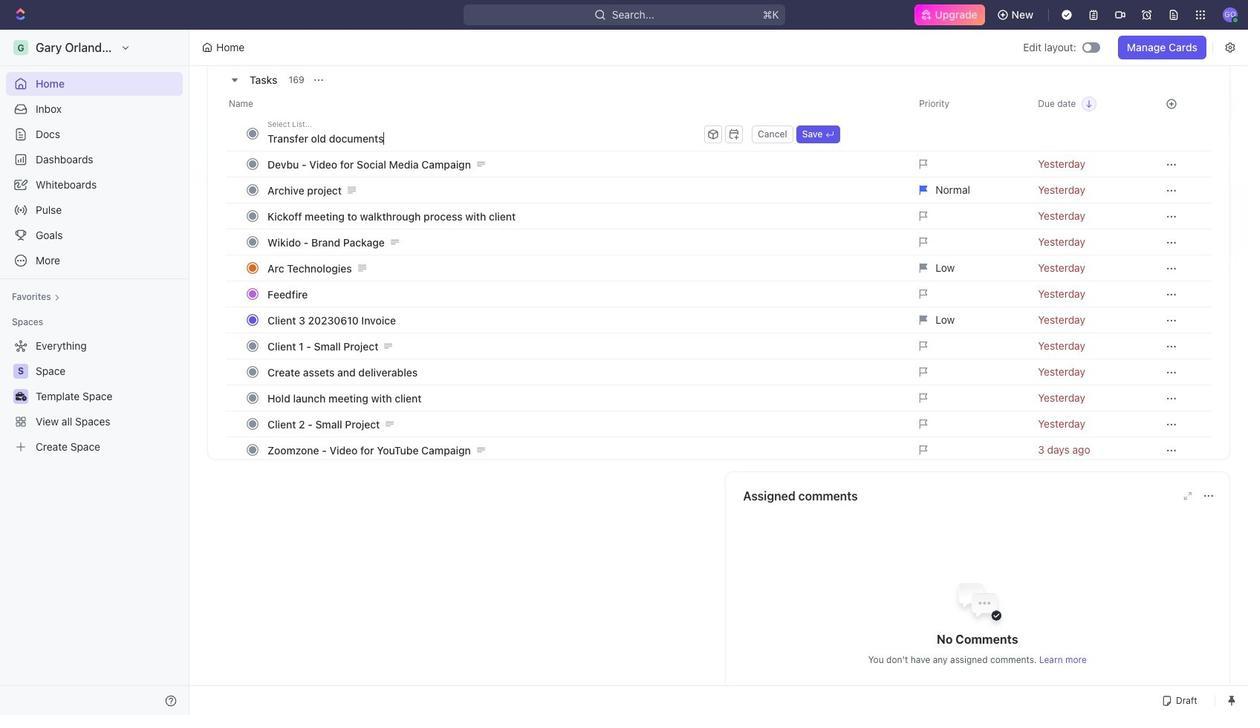 Task type: locate. For each thing, give the bounding box(es) containing it.
tree
[[6, 334, 183, 459]]

gary orlando's workspace, , element
[[13, 40, 28, 55]]

business time image
[[15, 392, 26, 401]]



Task type: describe. For each thing, give the bounding box(es) containing it.
tree inside the sidebar navigation
[[6, 334, 183, 459]]

space, , element
[[13, 364, 28, 379]]

Task name or type '/' for commands text field
[[267, 126, 701, 150]]

sidebar navigation
[[0, 30, 192, 716]]



Task type: vqa. For each thing, say whether or not it's contained in the screenshot.
Space, , element
yes



